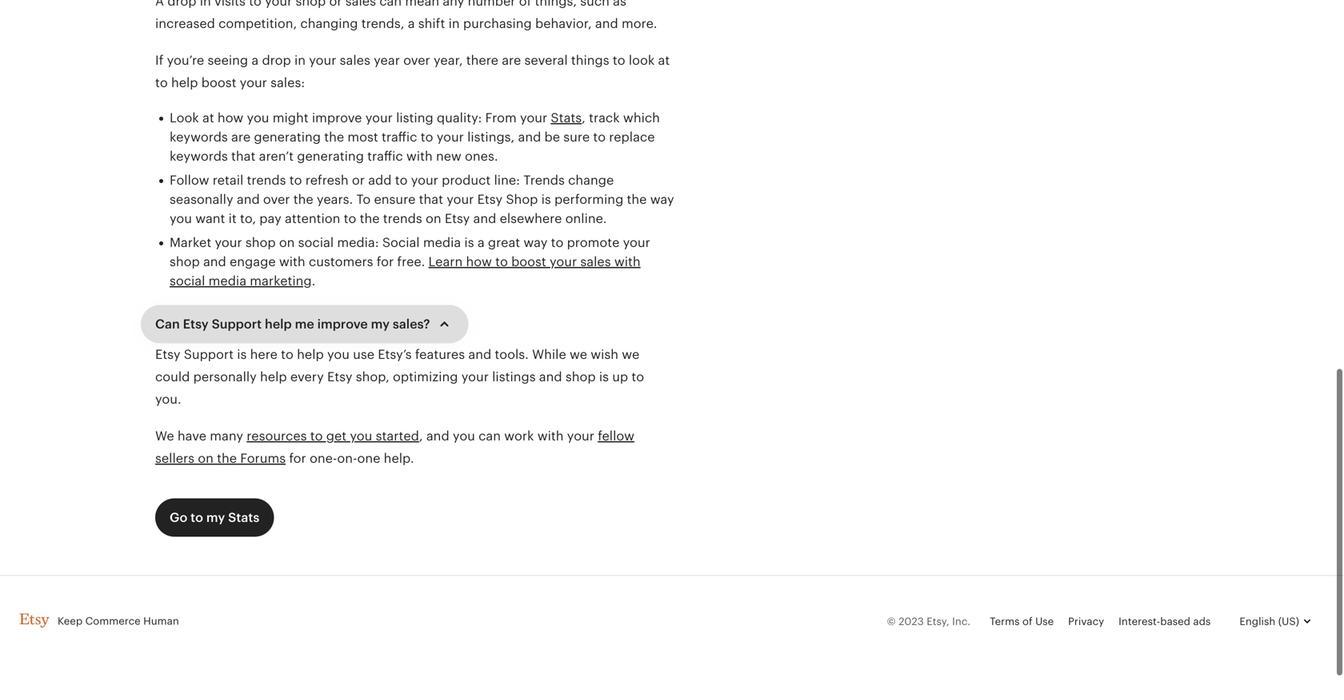 Task type: vqa. For each thing, say whether or not it's contained in the screenshot.
can in the A drop in visits to your shop or sales can mean any number of things, such as increased competition, changing trends, a shift in purchasing behavior, and more.
yes



Task type: describe. For each thing, give the bounding box(es) containing it.
for one-on-one help.
[[286, 452, 414, 467]]

changing
[[300, 17, 358, 31]]

way inside social media is a great way to promote your shop and engage with customers for free.
[[524, 236, 548, 250]]

retail
[[213, 174, 244, 188]]

can inside a drop in visits to your shop or sales can mean any number of things, such as increased competition, changing trends, a shift in purchasing behavior, and more.
[[379, 0, 402, 9]]

things
[[571, 54, 609, 68]]

go to my stats link
[[155, 499, 274, 538]]

are inside , track which keywords are generating the most traffic to your listings, and be sure to replace keywords that aren't generating traffic with new ones.
[[231, 130, 251, 145]]

any
[[443, 0, 464, 9]]

that inside follow retail trends to refresh or add to your product line: trends change seasonally and over the years. to ensure that your etsy shop is performing the way you want it to, pay attention to the trends on etsy and elsewhere online.
[[419, 193, 443, 207]]

on-
[[337, 452, 357, 467]]

privacy
[[1068, 617, 1104, 629]]

drop inside if you're seeing a drop in your sales year over year, there are several things to look at to help boost your sales:
[[262, 54, 291, 68]]

to down aren't
[[289, 174, 302, 188]]

the up attention
[[293, 193, 313, 207]]

you inside follow retail trends to refresh or add to your product line: trends change seasonally and over the years. to ensure that your etsy shop is performing the way you want it to, pay attention to the trends on etsy and elsewhere online.
[[170, 212, 192, 226]]

stats inside go to my stats link
[[228, 511, 260, 526]]

personally
[[193, 370, 257, 385]]

ads
[[1193, 617, 1211, 629]]

shop,
[[356, 370, 390, 385]]

follow retail trends to refresh or add to your product line: trends change seasonally and over the years. to ensure that your etsy shop is performing the way you want it to, pay attention to the trends on etsy and elsewhere online.
[[170, 174, 674, 226]]

your inside , track which keywords are generating the most traffic to your listings, and be sure to replace keywords that aren't generating traffic with new ones.
[[437, 130, 464, 145]]

customers
[[309, 255, 373, 270]]

with inside learn how to boost your sales with social media marketing
[[614, 255, 641, 270]]

your inside etsy support is here to help you use etsy's features and tools. while we wish we could personally help every etsy shop, optimizing your listings and shop is up to you.
[[461, 370, 489, 385]]

elsewhere
[[500, 212, 562, 226]]

new
[[436, 150, 462, 164]]

engage
[[230, 255, 276, 270]]

and left tools.
[[468, 348, 491, 362]]

help down here
[[260, 370, 287, 385]]

1 vertical spatial trends
[[383, 212, 422, 226]]

0 horizontal spatial how
[[218, 111, 243, 126]]

shop inside etsy support is here to help you use etsy's features and tools. while we wish we could personally help every etsy shop, optimizing your listings and shop is up to you.
[[566, 370, 596, 385]]

which
[[623, 111, 660, 126]]

work
[[504, 430, 534, 444]]

over inside follow retail trends to refresh or add to your product line: trends change seasonally and over the years. to ensure that your etsy shop is performing the way you want it to, pay attention to the trends on etsy and elsewhere online.
[[263, 193, 290, 207]]

learn
[[429, 255, 463, 270]]

fellow
[[598, 430, 635, 444]]

your down new
[[411, 174, 438, 188]]

seasonally
[[170, 193, 233, 207]]

2 horizontal spatial in
[[449, 17, 460, 31]]

2 keywords from the top
[[170, 150, 228, 164]]

fellow sellers on the forums link
[[155, 430, 635, 467]]

you left might
[[247, 111, 269, 126]]

can etsy support help me improve my sales? button
[[141, 306, 469, 344]]

with inside , track which keywords are generating the most traffic to your listings, and be sure to replace keywords that aren't generating traffic with new ones.
[[406, 150, 433, 164]]

features
[[415, 348, 465, 362]]

wish
[[591, 348, 619, 362]]

while
[[532, 348, 566, 362]]

inc.
[[952, 617, 971, 629]]

marketing
[[250, 274, 312, 289]]

me
[[295, 318, 314, 332]]

if you're seeing a drop in your sales year over year, there are several things to look at to help boost your sales:
[[155, 54, 670, 90]]

quality:
[[437, 111, 482, 126]]

optimizing
[[393, 370, 458, 385]]

and inside a drop in visits to your shop or sales can mean any number of things, such as increased competition, changing trends, a shift in purchasing behavior, and more.
[[595, 17, 618, 31]]

your inside a drop in visits to your shop or sales can mean any number of things, such as increased competition, changing trends, a shift in purchasing behavior, and more.
[[265, 0, 292, 9]]

that inside , track which keywords are generating the most traffic to your listings, and be sure to replace keywords that aren't generating traffic with new ones.
[[231, 150, 256, 164]]

0 vertical spatial generating
[[254, 130, 321, 145]]

refresh
[[305, 174, 349, 188]]

and down while
[[539, 370, 562, 385]]

look at how you might improve your listing quality: from your stats
[[170, 111, 582, 126]]

learn how to boost your sales with social media marketing
[[170, 255, 641, 289]]

on inside fellow sellers on the forums
[[198, 452, 214, 467]]

1 we from the left
[[570, 348, 587, 362]]

support inside dropdown button
[[212, 318, 262, 332]]

© 2023 etsy, inc. link
[[887, 617, 971, 629]]

your down it
[[215, 236, 242, 250]]

my inside can etsy support help me improve my sales? dropdown button
[[371, 318, 390, 332]]

sales:
[[271, 76, 305, 90]]

terms
[[990, 617, 1020, 629]]

listings
[[492, 370, 536, 385]]

several
[[525, 54, 568, 68]]

to right up
[[632, 370, 644, 385]]

1 keywords from the top
[[170, 130, 228, 145]]

to inside a drop in visits to your shop or sales can mean any number of things, such as increased competition, changing trends, a shift in purchasing behavior, and more.
[[249, 0, 262, 9]]

0 horizontal spatial ,
[[419, 430, 423, 444]]

etsy down product
[[445, 212, 470, 226]]

with inside social media is a great way to promote your shop and engage with customers for free.
[[279, 255, 305, 270]]

1 vertical spatial generating
[[297, 150, 364, 164]]

tools.
[[495, 348, 529, 362]]

of inside a drop in visits to your shop or sales can mean any number of things, such as increased competition, changing trends, a shift in purchasing behavior, and more.
[[519, 0, 532, 9]]

improve for me
[[317, 318, 368, 332]]

market your shop on social media:
[[170, 236, 382, 250]]

most
[[348, 130, 378, 145]]

interest-based ads link
[[1119, 617, 1211, 629]]

the inside , track which keywords are generating the most traffic to your listings, and be sure to replace keywords that aren't generating traffic with new ones.
[[324, 130, 344, 145]]

0 horizontal spatial in
[[200, 0, 211, 9]]

go
[[170, 511, 187, 526]]

etsy support is here to help you use etsy's features and tools. while we wish we could personally help every etsy shop, optimizing your listings and shop is up to you.
[[155, 348, 644, 407]]

aren't
[[259, 150, 294, 164]]

track
[[589, 111, 620, 126]]

you up one
[[350, 430, 372, 444]]

you inside etsy support is here to help you use etsy's features and tools. while we wish we could personally help every etsy shop, optimizing your listings and shop is up to you.
[[327, 348, 350, 362]]

is left here
[[237, 348, 247, 362]]

over inside if you're seeing a drop in your sales year over year, there are several things to look at to help boost your sales:
[[403, 54, 430, 68]]

every
[[290, 370, 324, 385]]

and right started
[[426, 430, 449, 444]]

to right go at bottom
[[191, 511, 203, 526]]

year
[[374, 54, 400, 68]]

year,
[[434, 54, 463, 68]]

a
[[155, 0, 164, 9]]

you left work
[[453, 430, 475, 444]]

.
[[312, 274, 316, 289]]

how inside learn how to boost your sales with social media marketing
[[466, 255, 492, 270]]

it
[[229, 212, 237, 226]]

one-
[[310, 452, 337, 467]]

1 horizontal spatial of
[[1023, 617, 1033, 629]]

media inside learn how to boost your sales with social media marketing
[[209, 274, 246, 289]]

1 horizontal spatial stats
[[551, 111, 582, 126]]

interest-based ads
[[1119, 617, 1211, 629]]

market
[[170, 236, 211, 250]]

2 we from the left
[[622, 348, 640, 362]]

up
[[612, 370, 628, 385]]

great
[[488, 236, 520, 250]]

your up most
[[365, 111, 393, 126]]

sales inside if you're seeing a drop in your sales year over year, there are several things to look at to help boost your sales:
[[340, 54, 370, 68]]

1 vertical spatial traffic
[[367, 150, 403, 164]]

want
[[195, 212, 225, 226]]

can
[[155, 318, 180, 332]]

increased
[[155, 17, 215, 31]]

etsy image
[[19, 614, 50, 629]]

0 vertical spatial traffic
[[382, 130, 417, 145]]

product
[[442, 174, 491, 188]]

and up to,
[[237, 193, 260, 207]]

shift
[[418, 17, 445, 31]]

1 vertical spatial at
[[202, 111, 214, 126]]

there
[[466, 54, 498, 68]]

human
[[143, 616, 179, 628]]

mean
[[405, 0, 439, 9]]

can etsy support help me improve my sales?
[[155, 318, 430, 332]]

boost inside if you're seeing a drop in your sales year over year, there are several things to look at to help boost your sales:
[[201, 76, 236, 90]]

etsy right every
[[327, 370, 352, 385]]

help inside if you're seeing a drop in your sales year over year, there are several things to look at to help boost your sales:
[[171, 76, 198, 90]]

your left fellow at the bottom of the page
[[567, 430, 595, 444]]

is left up
[[599, 370, 609, 385]]

0 horizontal spatial for
[[289, 452, 306, 467]]

and up great at the left of page
[[473, 212, 496, 226]]

etsy inside can etsy support help me improve my sales? dropdown button
[[183, 318, 209, 332]]



Task type: locate. For each thing, give the bounding box(es) containing it.
is inside follow retail trends to refresh or add to your product line: trends change seasonally and over the years. to ensure that your etsy shop is performing the way you want it to, pay attention to the trends on etsy and elsewhere online.
[[541, 193, 551, 207]]

0 horizontal spatial that
[[231, 150, 256, 164]]

1 horizontal spatial in
[[294, 54, 306, 68]]

is inside social media is a great way to promote your shop and engage with customers for free.
[[464, 236, 474, 250]]

you
[[247, 111, 269, 126], [170, 212, 192, 226], [327, 348, 350, 362], [350, 430, 372, 444], [453, 430, 475, 444]]

0 horizontal spatial can
[[379, 0, 402, 9]]

stats up sure
[[551, 111, 582, 126]]

0 vertical spatial trends
[[247, 174, 286, 188]]

drop inside a drop in visits to your shop or sales can mean any number of things, such as increased competition, changing trends, a shift in purchasing behavior, and more.
[[167, 0, 196, 9]]

change
[[568, 174, 614, 188]]

english (us)
[[1240, 617, 1300, 629]]

1 vertical spatial can
[[479, 430, 501, 444]]

the left most
[[324, 130, 344, 145]]

0 horizontal spatial at
[[202, 111, 214, 126]]

improve up most
[[312, 111, 362, 126]]

etsy up could
[[155, 348, 180, 362]]

your up be
[[520, 111, 547, 126]]

support inside etsy support is here to help you use etsy's features and tools. while we wish we could personally help every etsy shop, optimizing your listings and shop is up to you.
[[184, 348, 234, 362]]

with down promote
[[614, 255, 641, 270]]

1 horizontal spatial that
[[419, 193, 443, 207]]

to inside social media is a great way to promote your shop and engage with customers for free.
[[551, 236, 564, 250]]

sales inside learn how to boost your sales with social media marketing
[[580, 255, 611, 270]]

sales inside a drop in visits to your shop or sales can mean any number of things, such as increased competition, changing trends, a shift in purchasing behavior, and more.
[[346, 0, 376, 9]]

for inside social media is a great way to promote your shop and engage with customers for free.
[[377, 255, 394, 270]]

media
[[423, 236, 461, 250], [209, 274, 246, 289]]

how right "look"
[[218, 111, 243, 126]]

1 vertical spatial keywords
[[170, 150, 228, 164]]

online.
[[565, 212, 607, 226]]

improve inside dropdown button
[[317, 318, 368, 332]]

0 vertical spatial or
[[329, 0, 342, 9]]

traffic up add
[[367, 150, 403, 164]]

way inside follow retail trends to refresh or add to your product line: trends change seasonally and over the years. to ensure that your etsy shop is performing the way you want it to, pay attention to the trends on etsy and elsewhere online.
[[650, 193, 674, 207]]

1 vertical spatial for
[[289, 452, 306, 467]]

can left work
[[479, 430, 501, 444]]

how down great at the left of page
[[466, 255, 492, 270]]

to inside learn how to boost your sales with social media marketing
[[495, 255, 508, 270]]

stats down forums
[[228, 511, 260, 526]]

2 horizontal spatial a
[[478, 236, 485, 250]]

0 vertical spatial are
[[502, 54, 521, 68]]

my right go at bottom
[[206, 511, 225, 526]]

on down have
[[198, 452, 214, 467]]

on
[[426, 212, 441, 226], [279, 236, 295, 250], [198, 452, 214, 467]]

and inside social media is a great way to promote your shop and engage with customers for free.
[[203, 255, 226, 270]]

to down listing
[[421, 130, 433, 145]]

1 vertical spatial on
[[279, 236, 295, 250]]

1 vertical spatial ,
[[419, 430, 423, 444]]

improve for might
[[312, 111, 362, 126]]

terms of use link
[[990, 617, 1054, 629]]

1 vertical spatial of
[[1023, 617, 1033, 629]]

forums
[[240, 452, 286, 467]]

1 horizontal spatial drop
[[262, 54, 291, 68]]

shop inside a drop in visits to your shop or sales can mean any number of things, such as increased competition, changing trends, a shift in purchasing behavior, and more.
[[296, 0, 326, 9]]

that up "retail"
[[231, 150, 256, 164]]

to up ensure
[[395, 174, 408, 188]]

interest-
[[1119, 617, 1160, 629]]

in up the sales:
[[294, 54, 306, 68]]

social
[[382, 236, 420, 250]]

2 vertical spatial on
[[198, 452, 214, 467]]

you.
[[155, 393, 181, 407]]

at inside if you're seeing a drop in your sales year over year, there are several things to look at to help boost your sales:
[[658, 54, 670, 68]]

your inside learn how to boost your sales with social media marketing
[[550, 255, 577, 270]]

etsy
[[477, 193, 503, 207], [445, 212, 470, 226], [183, 318, 209, 332], [155, 348, 180, 362], [327, 370, 352, 385]]

social media is a great way to promote your shop and engage with customers for free.
[[170, 236, 650, 270]]

boost down "seeing"
[[201, 76, 236, 90]]

more.
[[622, 17, 657, 31]]

you left use at the bottom
[[327, 348, 350, 362]]

your down product
[[447, 193, 474, 207]]

1 horizontal spatial on
[[279, 236, 295, 250]]

1 vertical spatial way
[[524, 236, 548, 250]]

listing
[[396, 111, 433, 126]]

social
[[298, 236, 334, 250], [170, 274, 205, 289]]

or inside follow retail trends to refresh or add to your product line: trends change seasonally and over the years. to ensure that your etsy shop is performing the way you want it to, pay attention to the trends on etsy and elsewhere online.
[[352, 174, 365, 188]]

the
[[324, 130, 344, 145], [293, 193, 313, 207], [627, 193, 647, 207], [360, 212, 380, 226], [217, 452, 237, 467]]

can
[[379, 0, 402, 9], [479, 430, 501, 444]]

, track which keywords are generating the most traffic to your listings, and be sure to replace keywords that aren't generating traffic with new ones.
[[170, 111, 660, 164]]

in left visits
[[200, 0, 211, 9]]

in
[[200, 0, 211, 9], [449, 17, 460, 31], [294, 54, 306, 68]]

on up social media is a great way to promote your shop and engage with customers for free. at the top of the page
[[426, 212, 441, 226]]

sales?
[[393, 318, 430, 332]]

many
[[210, 430, 243, 444]]

that
[[231, 150, 256, 164], [419, 193, 443, 207]]

with up marketing
[[279, 255, 305, 270]]

keywords up the follow
[[170, 150, 228, 164]]

to down years.
[[344, 212, 356, 226]]

to left look
[[613, 54, 625, 68]]

0 vertical spatial keywords
[[170, 130, 228, 145]]

help up every
[[297, 348, 324, 362]]

ones.
[[465, 150, 498, 164]]

1 vertical spatial improve
[[317, 318, 368, 332]]

with left new
[[406, 150, 433, 164]]

1 vertical spatial my
[[206, 511, 225, 526]]

you're
[[167, 54, 204, 68]]

is down trends
[[541, 193, 551, 207]]

1 horizontal spatial for
[[377, 255, 394, 270]]

sure
[[564, 130, 590, 145]]

0 vertical spatial my
[[371, 318, 390, 332]]

generating up the refresh
[[297, 150, 364, 164]]

shop up changing
[[296, 0, 326, 9]]

are up "retail"
[[231, 130, 251, 145]]

0 vertical spatial stats
[[551, 111, 582, 126]]

free.
[[397, 255, 425, 270]]

listings,
[[467, 130, 515, 145]]

generating down might
[[254, 130, 321, 145]]

the down many
[[217, 452, 237, 467]]

sales left the year
[[340, 54, 370, 68]]

©
[[887, 617, 896, 629]]

1 vertical spatial boost
[[511, 255, 546, 270]]

english
[[1240, 617, 1276, 629]]

the inside fellow sellers on the forums
[[217, 452, 237, 467]]

generating
[[254, 130, 321, 145], [297, 150, 364, 164]]

that right ensure
[[419, 193, 443, 207]]

at right "look"
[[202, 111, 214, 126]]

trends
[[247, 174, 286, 188], [383, 212, 422, 226]]

is left great at the left of page
[[464, 236, 474, 250]]

trends down aren't
[[247, 174, 286, 188]]

and down market on the left top
[[203, 255, 226, 270]]

0 vertical spatial sales
[[346, 0, 376, 9]]

on down pay
[[279, 236, 295, 250]]

commerce
[[85, 616, 141, 628]]

stats link
[[551, 111, 582, 126]]

1 horizontal spatial media
[[423, 236, 461, 250]]

the down to
[[360, 212, 380, 226]]

1 horizontal spatial are
[[502, 54, 521, 68]]

1 horizontal spatial or
[[352, 174, 365, 188]]

shop inside social media is a great way to promote your shop and engage with customers for free.
[[170, 255, 200, 270]]

0 vertical spatial improve
[[312, 111, 362, 126]]

boost down great at the left of page
[[511, 255, 546, 270]]

way down replace
[[650, 193, 674, 207]]

sales down promote
[[580, 255, 611, 270]]

in inside if you're seeing a drop in your sales year over year, there are several things to look at to help boost your sales:
[[294, 54, 306, 68]]

1 vertical spatial social
[[170, 274, 205, 289]]

0 vertical spatial in
[[200, 0, 211, 9]]

0 horizontal spatial of
[[519, 0, 532, 9]]

1 horizontal spatial boost
[[511, 255, 546, 270]]

use
[[353, 348, 374, 362]]

the right performing
[[627, 193, 647, 207]]

2 horizontal spatial on
[[426, 212, 441, 226]]

boost inside learn how to boost your sales with social media marketing
[[511, 255, 546, 270]]

1 vertical spatial or
[[352, 174, 365, 188]]

terms of use
[[990, 617, 1054, 629]]

1 vertical spatial support
[[184, 348, 234, 362]]

with right work
[[538, 430, 564, 444]]

0 vertical spatial at
[[658, 54, 670, 68]]

1 vertical spatial how
[[466, 255, 492, 270]]

number
[[468, 0, 516, 9]]

etsy,
[[927, 617, 950, 629]]

2 vertical spatial in
[[294, 54, 306, 68]]

1 vertical spatial in
[[449, 17, 460, 31]]

a left shift
[[408, 17, 415, 31]]

2023
[[899, 617, 924, 629]]

1 vertical spatial media
[[209, 274, 246, 289]]

get
[[326, 430, 347, 444]]

and
[[595, 17, 618, 31], [518, 130, 541, 145], [237, 193, 260, 207], [473, 212, 496, 226], [203, 255, 226, 270], [468, 348, 491, 362], [539, 370, 562, 385], [426, 430, 449, 444]]

my left sales?
[[371, 318, 390, 332]]

0 vertical spatial how
[[218, 111, 243, 126]]

social down attention
[[298, 236, 334, 250]]

0 vertical spatial ,
[[582, 111, 586, 126]]

here
[[250, 348, 278, 362]]

over right the year
[[403, 54, 430, 68]]

1 horizontal spatial we
[[622, 348, 640, 362]]

we left wish
[[570, 348, 587, 362]]

or up changing
[[329, 0, 342, 9]]

social inside learn how to boost your sales with social media marketing
[[170, 274, 205, 289]]

1 vertical spatial sales
[[340, 54, 370, 68]]

pay
[[259, 212, 281, 226]]

0 vertical spatial boost
[[201, 76, 236, 90]]

1 horizontal spatial way
[[650, 193, 674, 207]]

go to my stats
[[170, 511, 260, 526]]

help inside dropdown button
[[265, 318, 292, 332]]

0 horizontal spatial drop
[[167, 0, 196, 9]]

0 horizontal spatial my
[[206, 511, 225, 526]]

to
[[249, 0, 262, 9], [613, 54, 625, 68], [155, 76, 168, 90], [421, 130, 433, 145], [593, 130, 606, 145], [289, 174, 302, 188], [395, 174, 408, 188], [344, 212, 356, 226], [551, 236, 564, 250], [495, 255, 508, 270], [281, 348, 294, 362], [632, 370, 644, 385], [310, 430, 323, 444], [191, 511, 203, 526]]

things,
[[535, 0, 577, 9]]

we up up
[[622, 348, 640, 362]]

from
[[485, 111, 517, 126]]

of
[[519, 0, 532, 9], [1023, 617, 1033, 629]]

shop
[[506, 193, 538, 207]]

or inside a drop in visits to your shop or sales can mean any number of things, such as increased competition, changing trends, a shift in purchasing behavior, and more.
[[329, 0, 342, 9]]

1 horizontal spatial my
[[371, 318, 390, 332]]

sales up trends,
[[346, 0, 376, 9]]

etsy down line:
[[477, 193, 503, 207]]

to down track
[[593, 130, 606, 145]]

shop up engage
[[246, 236, 276, 250]]

your inside social media is a great way to promote your shop and engage with customers for free.
[[623, 236, 650, 250]]

your down promote
[[550, 255, 577, 270]]

at right look
[[658, 54, 670, 68]]

to down great at the left of page
[[495, 255, 508, 270]]

your down changing
[[309, 54, 336, 68]]

a left great at the left of page
[[478, 236, 485, 250]]

media inside social media is a great way to promote your shop and engage with customers for free.
[[423, 236, 461, 250]]

keep commerce human
[[58, 616, 179, 628]]

1 horizontal spatial social
[[298, 236, 334, 250]]

and inside , track which keywords are generating the most traffic to your listings, and be sure to replace keywords that aren't generating traffic with new ones.
[[518, 130, 541, 145]]

0 horizontal spatial a
[[252, 54, 259, 68]]

trends
[[523, 174, 565, 188]]

and left be
[[518, 130, 541, 145]]

0 vertical spatial support
[[212, 318, 262, 332]]

© 2023 etsy, inc.
[[887, 617, 971, 629]]

english (us) button
[[1225, 603, 1325, 642]]

0 vertical spatial drop
[[167, 0, 196, 9]]

, inside , track which keywords are generating the most traffic to your listings, and be sure to replace keywords that aren't generating traffic with new ones.
[[582, 111, 586, 126]]

improve up use at the bottom
[[317, 318, 368, 332]]

as
[[613, 0, 626, 9]]

etsy's
[[378, 348, 412, 362]]

0 horizontal spatial way
[[524, 236, 548, 250]]

0 horizontal spatial over
[[263, 193, 290, 207]]

social down market on the left top
[[170, 274, 205, 289]]

0 horizontal spatial or
[[329, 0, 342, 9]]

keywords down "look"
[[170, 130, 228, 145]]

shop down market on the left top
[[170, 255, 200, 270]]

0 horizontal spatial are
[[231, 130, 251, 145]]

of left things,
[[519, 0, 532, 9]]

learn how to boost your sales with social media marketing link
[[170, 255, 641, 289]]

0 vertical spatial that
[[231, 150, 256, 164]]

1 horizontal spatial a
[[408, 17, 415, 31]]

your up competition,
[[265, 0, 292, 9]]

1 horizontal spatial at
[[658, 54, 670, 68]]

1 vertical spatial that
[[419, 193, 443, 207]]

0 horizontal spatial we
[[570, 348, 587, 362]]

0 vertical spatial a
[[408, 17, 415, 31]]

a for year,
[[252, 54, 259, 68]]

and down such
[[595, 17, 618, 31]]

etsy right can
[[183, 318, 209, 332]]

your up new
[[437, 130, 464, 145]]

1 horizontal spatial can
[[479, 430, 501, 444]]

shop down wish
[[566, 370, 596, 385]]

0 vertical spatial over
[[403, 54, 430, 68]]

purchasing
[[463, 17, 532, 31]]

are
[[502, 54, 521, 68], [231, 130, 251, 145]]

to down elsewhere
[[551, 236, 564, 250]]

help.
[[384, 452, 414, 467]]

can up trends,
[[379, 0, 402, 9]]

1 vertical spatial are
[[231, 130, 251, 145]]

1 vertical spatial drop
[[262, 54, 291, 68]]

1 horizontal spatial how
[[466, 255, 492, 270]]

a right "seeing"
[[252, 54, 259, 68]]

1 vertical spatial stats
[[228, 511, 260, 526]]

for left one-
[[289, 452, 306, 467]]

over up pay
[[263, 193, 290, 207]]

0 horizontal spatial boost
[[201, 76, 236, 90]]

(us)
[[1279, 617, 1300, 629]]

to
[[356, 193, 371, 207]]

line:
[[494, 174, 520, 188]]

a for and
[[478, 236, 485, 250]]

help down 'you're'
[[171, 76, 198, 90]]

to down if
[[155, 76, 168, 90]]

2 vertical spatial sales
[[580, 255, 611, 270]]

traffic down listing
[[382, 130, 417, 145]]

0 vertical spatial can
[[379, 0, 402, 9]]

be
[[545, 130, 560, 145]]

0 horizontal spatial media
[[209, 274, 246, 289]]

way down elsewhere
[[524, 236, 548, 250]]

such
[[580, 0, 610, 9]]

1 horizontal spatial ,
[[582, 111, 586, 126]]

help
[[171, 76, 198, 90], [265, 318, 292, 332], [297, 348, 324, 362], [260, 370, 287, 385]]

replace
[[609, 130, 655, 145]]

0 horizontal spatial on
[[198, 452, 214, 467]]

0 vertical spatial media
[[423, 236, 461, 250]]

0 horizontal spatial stats
[[228, 511, 260, 526]]

to,
[[240, 212, 256, 226]]

1 horizontal spatial over
[[403, 54, 430, 68]]

0 vertical spatial on
[[426, 212, 441, 226]]

if
[[155, 54, 164, 68]]

my inside go to my stats link
[[206, 511, 225, 526]]

0 vertical spatial of
[[519, 0, 532, 9]]

1 vertical spatial over
[[263, 193, 290, 207]]

a inside a drop in visits to your shop or sales can mean any number of things, such as increased competition, changing trends, a shift in purchasing behavior, and more.
[[408, 17, 415, 31]]

performing
[[555, 193, 624, 207]]

0 horizontal spatial trends
[[247, 174, 286, 188]]

of left use
[[1023, 617, 1033, 629]]

a inside social media is a great way to promote your shop and engage with customers for free.
[[478, 236, 485, 250]]

we have many resources to get you started , and you can work with your
[[155, 430, 598, 444]]

your left listings
[[461, 370, 489, 385]]

0 vertical spatial social
[[298, 236, 334, 250]]

on inside follow retail trends to refresh or add to your product line: trends change seasonally and over the years. to ensure that your etsy shop is performing the way you want it to, pay attention to the trends on etsy and elsewhere online.
[[426, 212, 441, 226]]

one
[[357, 452, 380, 467]]

or
[[329, 0, 342, 9], [352, 174, 365, 188]]

to left the get
[[310, 430, 323, 444]]

to right here
[[281, 348, 294, 362]]

support up personally
[[184, 348, 234, 362]]

resources to get you started link
[[247, 430, 419, 444]]

1 vertical spatial a
[[252, 54, 259, 68]]

1 horizontal spatial trends
[[383, 212, 422, 226]]

your down "seeing"
[[240, 76, 267, 90]]

over
[[403, 54, 430, 68], [263, 193, 290, 207]]

are inside if you're seeing a drop in your sales year over year, there are several things to look at to help boost your sales:
[[502, 54, 521, 68]]

0 vertical spatial way
[[650, 193, 674, 207]]

a inside if you're seeing a drop in your sales year over year, there are several things to look at to help boost your sales:
[[252, 54, 259, 68]]



